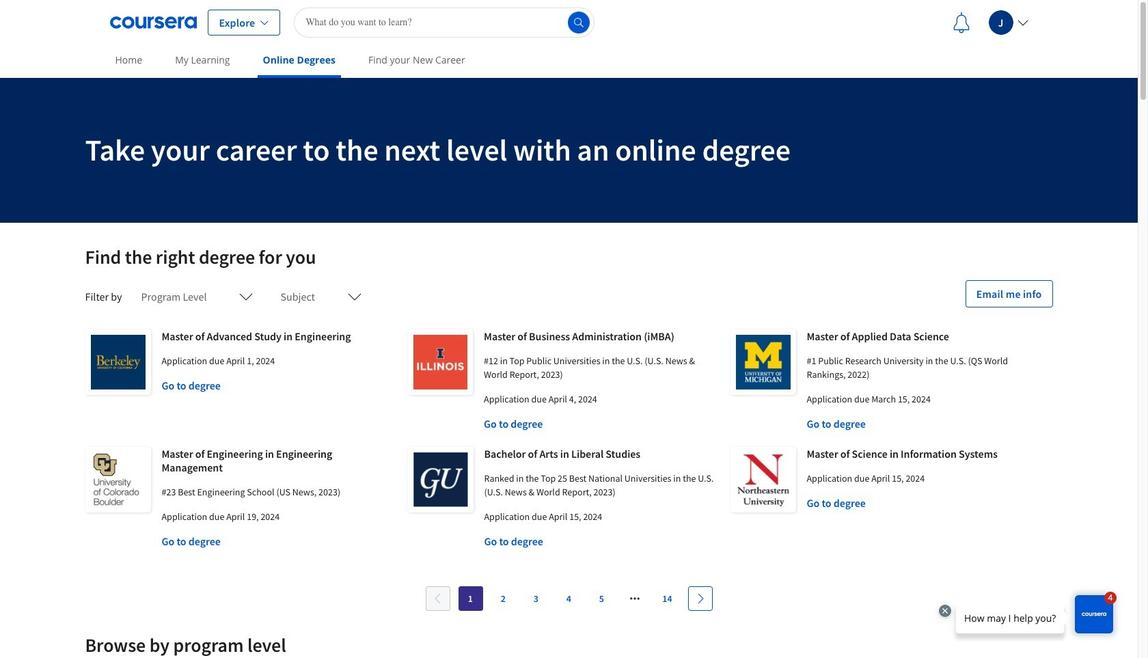 Task type: locate. For each thing, give the bounding box(es) containing it.
go to next page image
[[695, 593, 706, 604]]

coursera image
[[110, 11, 197, 33]]

georgetown university image
[[408, 447, 473, 513]]

None search field
[[294, 7, 595, 37]]

university of michigan image
[[731, 330, 796, 395]]

university of colorado boulder image
[[85, 447, 151, 513]]

northeastern university image
[[731, 447, 796, 513]]



Task type: describe. For each thing, give the bounding box(es) containing it.
university of california, berkeley image
[[85, 330, 151, 395]]

university of illinois at urbana-champaign image
[[408, 330, 473, 395]]

What do you want to learn? text field
[[294, 7, 595, 37]]



Task type: vqa. For each thing, say whether or not it's contained in the screenshot.
the right The 3
no



